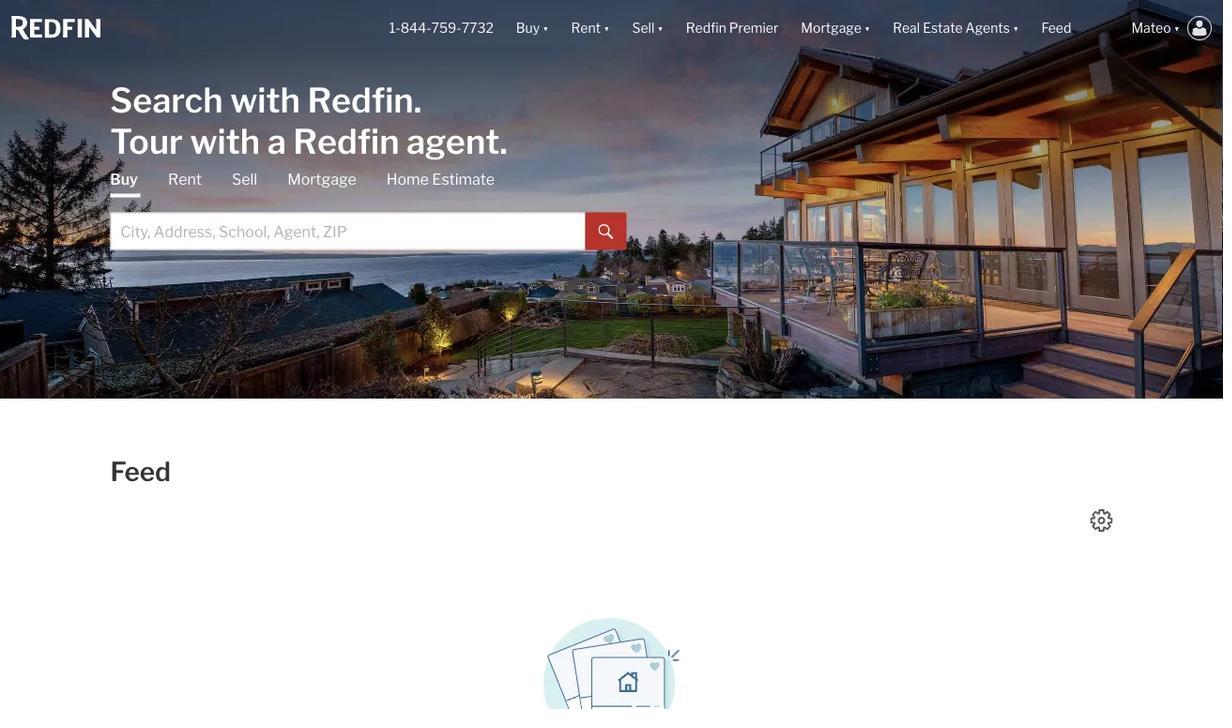 Task type: describe. For each thing, give the bounding box(es) containing it.
estate
[[923, 20, 963, 36]]

mateo
[[1132, 20, 1171, 36]]

search with redfin. tour with a redfin agent.
[[110, 79, 508, 162]]

redfin.
[[307, 79, 422, 121]]

rent ▾
[[571, 20, 610, 36]]

afford?
[[554, 179, 598, 195]]

0 vertical spatial rent
[[532, 116, 558, 132]]

resources
[[477, 75, 553, 93]]

844-
[[401, 20, 431, 36]]

sell for sell
[[232, 170, 257, 189]]

rental resources dialog
[[404, 38, 621, 277]]

1-
[[389, 20, 401, 36]]

▾ for sell ▾
[[657, 20, 664, 36]]

agent.
[[406, 121, 508, 162]]

mortgage ▾ button
[[790, 0, 882, 56]]

guide
[[471, 242, 506, 258]]

1-844-759-7732
[[389, 20, 494, 36]]

renter
[[427, 242, 469, 258]]

should
[[427, 211, 469, 227]]

home
[[387, 170, 429, 189]]

mortgage for mortgage ▾
[[801, 20, 862, 36]]

mortgage link
[[287, 169, 357, 190]]

how much rent can i afford?
[[427, 179, 598, 195]]

rent for can
[[495, 179, 520, 195]]

renter guide
[[427, 242, 506, 258]]

rental resources
[[427, 75, 553, 93]]

premier
[[729, 20, 779, 36]]

rent link
[[168, 169, 202, 190]]

or
[[507, 211, 520, 227]]

mortgage ▾
[[801, 20, 870, 36]]

redfin premier
[[686, 20, 779, 36]]

sell ▾ button
[[621, 0, 675, 56]]

real
[[893, 20, 920, 36]]

rental for rental market tracker
[[427, 148, 466, 164]]

sell ▾
[[632, 20, 664, 36]]

buy ▾ button
[[505, 0, 560, 56]]

5 ▾ from the left
[[1013, 20, 1019, 36]]

1-844-759-7732 link
[[389, 20, 494, 36]]

home estimate
[[387, 170, 495, 189]]

list
[[427, 116, 449, 132]]

estimate
[[432, 170, 495, 189]]

rental market tracker link
[[404, 140, 621, 172]]



Task type: locate. For each thing, give the bounding box(es) containing it.
should i rent or buy? link
[[404, 203, 621, 235]]

▾ for mortgage ▾
[[864, 20, 870, 36]]

home estimate link
[[387, 169, 495, 190]]

i
[[547, 179, 551, 195], [472, 211, 476, 227]]

1 horizontal spatial mortgage
[[801, 20, 862, 36]]

1 vertical spatial rent
[[168, 170, 202, 189]]

mortgage ▾ button
[[801, 0, 870, 56]]

1 vertical spatial sell
[[232, 170, 257, 189]]

rent inside tab list
[[168, 170, 202, 189]]

▾ left sell ▾
[[604, 20, 610, 36]]

▾ right rent ▾
[[657, 20, 664, 36]]

7732
[[462, 20, 494, 36]]

1 vertical spatial rental
[[427, 148, 466, 164]]

1 horizontal spatial i
[[547, 179, 551, 195]]

rent ▾ button
[[571, 0, 610, 56]]

buy ▾
[[516, 20, 549, 36]]

with
[[230, 79, 300, 121], [190, 121, 260, 162]]

0 horizontal spatial buy
[[110, 170, 138, 189]]

redfin
[[686, 20, 726, 36], [293, 121, 399, 162]]

i right can
[[547, 179, 551, 195]]

City, Address, School, Agent, ZIP search field
[[110, 213, 585, 250]]

sell ▾ button
[[632, 0, 664, 56]]

buy?
[[522, 211, 552, 227]]

0 horizontal spatial redfin
[[293, 121, 399, 162]]

i right should
[[472, 211, 476, 227]]

▾ for mateo ▾
[[1174, 20, 1180, 36]]

0 horizontal spatial mortgage
[[287, 170, 357, 189]]

mortgage left real at top right
[[801, 20, 862, 36]]

buy for buy ▾
[[516, 20, 540, 36]]

▾ left rent ▾
[[543, 20, 549, 36]]

buy right the 7732
[[516, 20, 540, 36]]

should i rent or buy?
[[427, 211, 552, 227]]

2 ▾ from the left
[[604, 20, 610, 36]]

redfin up mortgage link
[[293, 121, 399, 162]]

real estate agents ▾
[[893, 20, 1019, 36]]

how much rent can i afford? link
[[404, 172, 621, 203]]

1 vertical spatial buy
[[110, 170, 138, 189]]

1 horizontal spatial rent
[[571, 20, 601, 36]]

0 vertical spatial sell
[[632, 20, 655, 36]]

rental up home estimate
[[427, 148, 466, 164]]

▾
[[543, 20, 549, 36], [604, 20, 610, 36], [657, 20, 664, 36], [864, 20, 870, 36], [1013, 20, 1019, 36], [1174, 20, 1180, 36]]

renter guide link
[[404, 235, 621, 266]]

rental for rental resources
[[427, 75, 473, 93]]

1 horizontal spatial redfin
[[686, 20, 726, 36]]

3 ▾ from the left
[[657, 20, 664, 36]]

redfin inside search with redfin. tour with a redfin agent.
[[293, 121, 399, 162]]

rent
[[532, 116, 558, 132], [495, 179, 520, 195], [479, 211, 504, 227]]

0 horizontal spatial i
[[472, 211, 476, 227]]

redfin inside "button"
[[686, 20, 726, 36]]

tour
[[110, 121, 183, 162]]

for
[[512, 116, 530, 132]]

how
[[427, 179, 455, 195]]

buy link
[[110, 169, 138, 198]]

redfin premier button
[[675, 0, 790, 56]]

submit search image
[[598, 225, 613, 240]]

my
[[452, 116, 471, 132]]

1 ▾ from the left
[[543, 20, 549, 36]]

rent down tour
[[168, 170, 202, 189]]

1 horizontal spatial feed
[[1042, 20, 1072, 36]]

mortgage inside mortgage ▾ dropdown button
[[801, 20, 862, 36]]

0 vertical spatial rent
[[571, 20, 601, 36]]

1 vertical spatial rent
[[495, 179, 520, 195]]

0 vertical spatial redfin
[[686, 20, 726, 36]]

feed button
[[1030, 0, 1120, 56]]

▾ right agents
[[1013, 20, 1019, 36]]

1 horizontal spatial buy
[[516, 20, 540, 36]]

▾ right mateo
[[1174, 20, 1180, 36]]

sell
[[632, 20, 655, 36], [232, 170, 257, 189]]

agents
[[966, 20, 1010, 36]]

feed
[[1042, 20, 1072, 36], [110, 456, 171, 488]]

sell for sell ▾
[[632, 20, 655, 36]]

0 horizontal spatial rent
[[168, 170, 202, 189]]

▾ left real at top right
[[864, 20, 870, 36]]

tab list
[[110, 169, 626, 250]]

sell right rent link
[[232, 170, 257, 189]]

rental
[[427, 75, 473, 93], [427, 148, 466, 164]]

rent right buy ▾
[[571, 20, 601, 36]]

0 vertical spatial buy
[[516, 20, 540, 36]]

real estate agents ▾ link
[[893, 0, 1019, 56]]

market
[[469, 148, 513, 164]]

rental market tracker
[[427, 148, 560, 164]]

mortgage
[[801, 20, 862, 36], [287, 170, 357, 189]]

0 horizontal spatial feed
[[110, 456, 171, 488]]

▾ for buy ▾
[[543, 20, 549, 36]]

▾ for rent ▾
[[604, 20, 610, 36]]

1 horizontal spatial sell
[[632, 20, 655, 36]]

a
[[267, 121, 286, 162]]

redfin left the premier
[[686, 20, 726, 36]]

sell link
[[232, 169, 257, 190]]

rent for rent
[[168, 170, 202, 189]]

rent left 'or'
[[479, 211, 504, 227]]

rent left can
[[495, 179, 520, 195]]

buy inside tab list
[[110, 170, 138, 189]]

search
[[110, 79, 223, 121]]

0 vertical spatial feed
[[1042, 20, 1072, 36]]

mortgage up city, address, school, agent, zip search field
[[287, 170, 357, 189]]

0 vertical spatial rental
[[427, 75, 473, 93]]

2 rental from the top
[[427, 148, 466, 164]]

rental up my
[[427, 75, 473, 93]]

buy for buy
[[110, 170, 138, 189]]

0 horizontal spatial sell
[[232, 170, 257, 189]]

feed inside "button"
[[1042, 20, 1072, 36]]

can
[[523, 179, 545, 195]]

0 vertical spatial mortgage
[[801, 20, 862, 36]]

4 ▾ from the left
[[864, 20, 870, 36]]

mortgage for mortgage
[[287, 170, 357, 189]]

buy
[[516, 20, 540, 36], [110, 170, 138, 189]]

1 vertical spatial mortgage
[[287, 170, 357, 189]]

sell right rent ▾
[[632, 20, 655, 36]]

rent
[[571, 20, 601, 36], [168, 170, 202, 189]]

real estate agents ▾ button
[[882, 0, 1030, 56]]

buy ▾ button
[[516, 0, 549, 56]]

0 vertical spatial i
[[547, 179, 551, 195]]

2 vertical spatial rent
[[479, 211, 504, 227]]

list my home for rent
[[427, 116, 558, 132]]

buy down tour
[[110, 170, 138, 189]]

much
[[457, 179, 492, 195]]

sell inside sell ▾ dropdown button
[[632, 20, 655, 36]]

rent for rent ▾
[[571, 20, 601, 36]]

1 vertical spatial feed
[[110, 456, 171, 488]]

tab list containing buy
[[110, 169, 626, 250]]

tracker
[[516, 148, 560, 164]]

759-
[[431, 20, 462, 36]]

6 ▾ from the left
[[1174, 20, 1180, 36]]

1 vertical spatial redfin
[[293, 121, 399, 162]]

home
[[474, 116, 509, 132]]

rent for or
[[479, 211, 504, 227]]

1 vertical spatial i
[[472, 211, 476, 227]]

mateo ▾
[[1132, 20, 1180, 36]]

rent right for
[[532, 116, 558, 132]]

rent inside dropdown button
[[571, 20, 601, 36]]

list my home for rent link
[[404, 109, 621, 140]]

1 rental from the top
[[427, 75, 473, 93]]

buy inside dropdown button
[[516, 20, 540, 36]]



Task type: vqa. For each thing, say whether or not it's contained in the screenshot.
mean?
no



